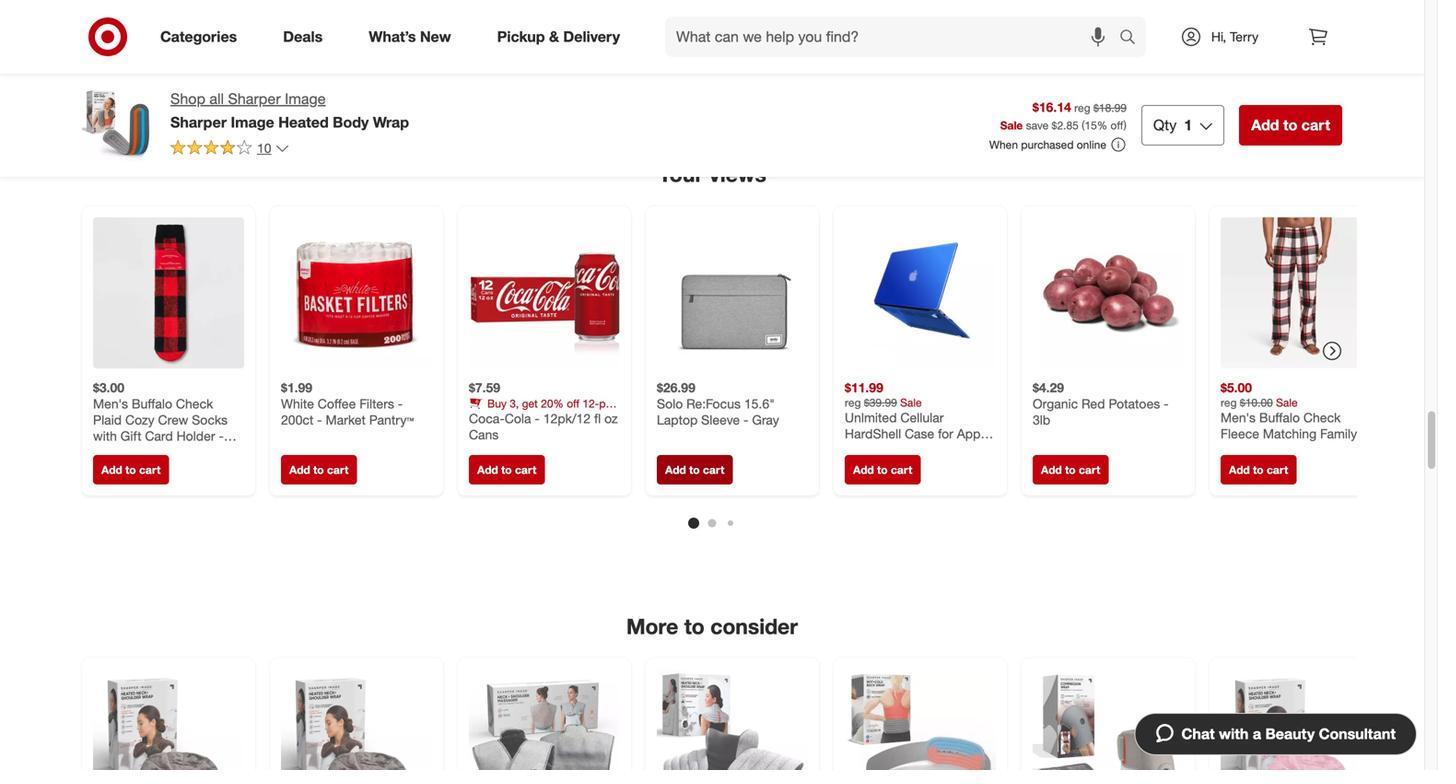 Task type: describe. For each thing, give the bounding box(es) containing it.
red
[[1082, 396, 1105, 412]]

cozy
[[125, 412, 154, 428]]

add to cart for unlmited cellular hardshell case for apple 11-inch macbook air - blue "image" at the right top
[[853, 463, 913, 477]]

check
[[176, 396, 213, 412]]

men's
[[93, 396, 128, 412]]

sale for $11.99
[[900, 396, 922, 409]]

reg for $16.14
[[1075, 101, 1091, 115]]

holder
[[177, 428, 215, 444]]

workout
[[258, 69, 312, 87]]

get
[[522, 397, 538, 410]]

2.85
[[1057, 118, 1079, 132]]

12-
[[583, 397, 599, 410]]

$1.99 white coffee filters - 200ct - market pantry™
[[281, 380, 414, 428]]

pantry™
[[369, 412, 414, 428]]

white coffee filters - 200ct - market pantry™ image
[[281, 217, 432, 368]]

- right 200ct
[[317, 412, 322, 428]]

training
[[897, 69, 947, 87]]

new
[[420, 28, 451, 46]]

off inside buy 3, get 20% off 12-pk sodas
[[567, 397, 580, 410]]

oz
[[605, 410, 618, 427]]

add for men's buffalo check fleece matching family pajama pants - wondershop™ black "image"
[[1229, 463, 1250, 477]]

cart for unlmited cellular hardshell case for apple 11-inch macbook air - blue "image" at the right top
[[891, 463, 913, 477]]

to for coca-cola - 12pk/12 fl oz cans image
[[501, 463, 512, 477]]

save
[[1026, 118, 1049, 132]]

wrap
[[373, 113, 409, 131]]

pk
[[599, 397, 612, 410]]

pickup & delivery
[[497, 28, 620, 46]]

ab trainers
[[728, 69, 801, 87]]

to for men's buffalo check plaid cozy crew socks with gift card holder - wondershop™ red/black 6-12 image
[[125, 463, 136, 477]]

cart for organic red potatoes - 3lb image
[[1079, 463, 1101, 477]]

$18.99
[[1094, 101, 1127, 115]]

sharper image compression wrap with removable hot and cold gel pack image
[[1033, 670, 1184, 770]]

body inside shop all sharper image sharper image heated body wrap
[[333, 113, 369, 131]]

(
[[1082, 118, 1085, 132]]

$4.29
[[1033, 380, 1064, 396]]

add for solo re:focus 15.6" laptop sleeve - gray image
[[665, 463, 686, 477]]

cola
[[505, 410, 531, 427]]

cart for men's buffalo check fleece matching family pajama pants - wondershop™ black "image"
[[1267, 463, 1289, 477]]

yoga
[[414, 69, 446, 87]]

ab
[[728, 69, 746, 87]]

shop all sharper image sharper image heated body wrap
[[170, 90, 409, 131]]

body massagers & devices link
[[967, 58, 1179, 99]]

pickup
[[497, 28, 545, 46]]

$26.99
[[657, 380, 696, 396]]

- inside $26.99 solo re:focus 15.6" laptop sleeve - gray
[[744, 412, 749, 428]]

search
[[1111, 30, 1156, 48]]

add to cart button for solo re:focus 15.6" laptop sleeve - gray image
[[657, 455, 733, 485]]

reg for $5.00
[[1221, 396, 1237, 409]]

cart for white coffee filters - 200ct - market pantry™ image
[[327, 463, 349, 477]]

buffalo
[[132, 396, 172, 412]]

to for unlmited cellular hardshell case for apple 11-inch macbook air - blue "image" at the right top
[[877, 463, 888, 477]]

market
[[326, 412, 366, 428]]

$26.99 solo re:focus 15.6" laptop sleeve - gray
[[657, 380, 779, 428]]

$11.99 reg $39.99 sale
[[845, 380, 922, 409]]

plaid
[[93, 412, 122, 428]]

heated
[[278, 113, 329, 131]]

200ct
[[281, 412, 314, 428]]

3,
[[510, 397, 519, 410]]

$3.00 men's buffalo check plaid cozy crew socks with gift card holder - wondershop™ red/black 6-12
[[93, 380, 237, 476]]

off inside $16.14 reg $18.99 sale save $ 2.85 ( 15 % off )
[[1111, 118, 1124, 132]]

coca-
[[469, 410, 505, 427]]

10
[[257, 140, 271, 156]]

add to cart for organic red potatoes - 3lb image
[[1041, 463, 1101, 477]]

$39.99
[[864, 396, 897, 409]]

sharper image heated neck and shoulder massager wrap image
[[469, 670, 620, 770]]

sodas
[[469, 410, 499, 424]]

more to consider
[[627, 614, 798, 639]]

what's new
[[369, 28, 451, 46]]

wondershop™
[[93, 444, 173, 460]]

15.6"
[[744, 396, 775, 412]]

gray
[[752, 412, 779, 428]]

potatoes
[[1109, 396, 1160, 412]]

cart for men's buffalo check plaid cozy crew socks with gift card holder - wondershop™ red/black 6-12 image
[[139, 463, 161, 477]]

consider
[[711, 614, 798, 639]]

sharper image heated neck and shoulder aromatherapy lavender scented hot/cold body wrap image
[[657, 670, 808, 770]]

$3.00
[[93, 380, 124, 396]]

categories
[[701, 17, 808, 43]]

sharper image heated compression back massage body wrap image
[[845, 670, 996, 770]]

add for men's buffalo check plaid cozy crew socks with gift card holder - wondershop™ red/black 6-12 image
[[101, 463, 122, 477]]

hi,
[[1212, 29, 1227, 45]]

organic red potatoes - 3lb image
[[1033, 217, 1184, 368]]

strength training link
[[821, 58, 963, 99]]

$4.29 organic red potatoes - 3lb
[[1033, 380, 1169, 428]]

search button
[[1111, 17, 1156, 61]]

$10.00
[[1240, 396, 1273, 409]]

15
[[1085, 118, 1097, 132]]

$
[[1052, 118, 1057, 132]]

to for solo re:focus 15.6" laptop sleeve - gray image
[[689, 463, 700, 477]]

consultant
[[1319, 725, 1396, 743]]

cart for coca-cola - 12pk/12 fl oz cans image
[[515, 463, 537, 477]]

coffee
[[318, 396, 356, 412]]

purchased
[[1021, 138, 1074, 152]]

3lb
[[1033, 412, 1051, 428]]

equipment
[[621, 69, 693, 87]]

1 horizontal spatial sharper
[[228, 90, 281, 108]]

12
[[105, 460, 120, 476]]

sleeve
[[701, 412, 740, 428]]

to for organic red potatoes - 3lb image
[[1065, 463, 1076, 477]]

2 horizontal spatial &
[[1098, 69, 1107, 87]]



Task type: vqa. For each thing, say whether or not it's contained in the screenshot.


Task type: locate. For each thing, give the bounding box(es) containing it.
ab trainers link
[[712, 58, 817, 99]]

20%
[[541, 397, 564, 410]]

sale for $16.14
[[1001, 118, 1023, 132]]

workout recovery
[[258, 69, 379, 87]]

add to cart
[[1252, 116, 1331, 134], [101, 463, 161, 477], [289, 463, 349, 477], [477, 463, 537, 477], [665, 463, 725, 477], [853, 463, 913, 477], [1041, 463, 1101, 477], [1229, 463, 1289, 477]]

- right cola
[[535, 410, 540, 427]]

image up heated
[[285, 90, 326, 108]]

1 horizontal spatial reg
[[1075, 101, 1091, 115]]

cans
[[469, 427, 499, 443]]

1 vertical spatial sharper
[[170, 113, 227, 131]]

sharper
[[228, 90, 281, 108], [170, 113, 227, 131]]

- inside $4.29 organic red potatoes - 3lb
[[1164, 396, 1169, 412]]

1 horizontal spatial image
[[285, 90, 326, 108]]

shop
[[170, 90, 205, 108]]

sale right $39.99
[[900, 396, 922, 409]]

- right holder
[[219, 428, 224, 444]]

$11.99
[[845, 380, 884, 396]]

qty 1
[[1154, 116, 1193, 134]]

0 horizontal spatial off
[[567, 397, 580, 410]]

with left gift
[[93, 428, 117, 444]]

with left a
[[1219, 725, 1249, 743]]

add to cart for men's buffalo check fleece matching family pajama pants - wondershop™ black "image"
[[1229, 463, 1289, 477]]

sale inside $16.14 reg $18.99 sale save $ 2.85 ( 15 % off )
[[1001, 118, 1023, 132]]

card
[[145, 428, 173, 444]]

sharper image neck and shoulder massage body wrap - pink image
[[1221, 670, 1372, 770]]

- left 'gray'
[[744, 412, 749, 428]]

reg
[[1075, 101, 1091, 115], [845, 396, 861, 409], [1221, 396, 1237, 409]]

yoga & pilates link
[[398, 58, 523, 99]]

to for white coffee filters - 200ct - market pantry™ image
[[313, 463, 324, 477]]

add to cart for white coffee filters - 200ct - market pantry™ image
[[289, 463, 349, 477]]

add for organic red potatoes - 3lb image
[[1041, 463, 1062, 477]]

0 vertical spatial sharper
[[228, 90, 281, 108]]

add down wondershop™
[[101, 463, 122, 477]]

devices
[[1111, 69, 1163, 87]]

reg for $11.99
[[845, 396, 861, 409]]

chat
[[1182, 725, 1215, 743]]

add for coca-cola - 12pk/12 fl oz cans image
[[477, 463, 498, 477]]

add down $10.00
[[1229, 463, 1250, 477]]

unlmited cellular hardshell case for apple 11-inch macbook air - blue image
[[845, 217, 996, 368]]

1
[[1184, 116, 1193, 134]]

sale inside $5.00 reg $10.00 sale
[[1276, 396, 1298, 409]]

sharper image neck and shoulder wrap pad image
[[93, 670, 244, 770]]

0 horizontal spatial with
[[93, 428, 117, 444]]

solo
[[657, 396, 683, 412]]

body left wrap
[[333, 113, 369, 131]]

all
[[210, 90, 224, 108]]

0 vertical spatial image
[[285, 90, 326, 108]]

socks
[[192, 412, 228, 428]]

solo re:focus 15.6" laptop sleeve - gray image
[[657, 217, 808, 368]]

add to cart button
[[1240, 105, 1343, 146], [93, 455, 169, 485], [281, 455, 357, 485], [469, 455, 545, 485], [657, 455, 733, 485], [845, 455, 921, 485], [1033, 455, 1109, 485], [1221, 455, 1297, 485]]

add right 1
[[1252, 116, 1280, 134]]

$5.00 reg $10.00 sale
[[1221, 380, 1298, 409]]

& up $18.99
[[1098, 69, 1107, 87]]

reg left $39.99
[[845, 396, 861, 409]]

reg up "("
[[1075, 101, 1091, 115]]

0 vertical spatial body
[[982, 69, 1017, 87]]

deals link
[[267, 17, 346, 57]]

add to cart button for men's buffalo check plaid cozy crew socks with gift card holder - wondershop™ red/black 6-12 image
[[93, 455, 169, 485]]

cart for solo re:focus 15.6" laptop sleeve - gray image
[[703, 463, 725, 477]]

sale inside $11.99 reg $39.99 sale
[[900, 396, 922, 409]]

views
[[709, 161, 767, 187]]

1 vertical spatial image
[[231, 113, 274, 131]]

0 horizontal spatial image
[[231, 113, 274, 131]]

related categories
[[617, 17, 808, 43]]

1 horizontal spatial with
[[1219, 725, 1249, 743]]

home gym equipment
[[542, 69, 693, 87]]

- right potatoes
[[1164, 396, 1169, 412]]

$16.14 reg $18.99 sale save $ 2.85 ( 15 % off )
[[1001, 99, 1127, 132]]

$7.59
[[469, 380, 500, 396]]

white
[[281, 396, 314, 412]]

when purchased online
[[990, 138, 1107, 152]]

home gym equipment link
[[527, 58, 709, 99]]

10 link
[[170, 139, 290, 160]]

buy
[[488, 397, 507, 410]]

add to cart for solo re:focus 15.6" laptop sleeve - gray image
[[665, 463, 725, 477]]

with inside the $3.00 men's buffalo check plaid cozy crew socks with gift card holder - wondershop™ red/black 6-12
[[93, 428, 117, 444]]

off
[[1111, 118, 1124, 132], [567, 397, 580, 410]]

1 vertical spatial off
[[567, 397, 580, 410]]

add to cart button for coca-cola - 12pk/12 fl oz cans image
[[469, 455, 545, 485]]

12pk/12
[[543, 410, 591, 427]]

add to cart button for organic red potatoes - 3lb image
[[1033, 455, 1109, 485]]

sale up when
[[1001, 118, 1023, 132]]

- inside coca-cola - 12pk/12 fl oz cans
[[535, 410, 540, 427]]

gift
[[121, 428, 141, 444]]

0 horizontal spatial sale
[[900, 396, 922, 409]]

reg inside $16.14 reg $18.99 sale save $ 2.85 ( 15 % off )
[[1075, 101, 1091, 115]]

to
[[1284, 116, 1298, 134], [125, 463, 136, 477], [313, 463, 324, 477], [501, 463, 512, 477], [689, 463, 700, 477], [877, 463, 888, 477], [1065, 463, 1076, 477], [1253, 463, 1264, 477], [684, 614, 705, 639]]

categories
[[160, 28, 237, 46]]

0 horizontal spatial reg
[[845, 396, 861, 409]]

1 horizontal spatial off
[[1111, 118, 1124, 132]]

coca-cola - 12pk/12 fl oz cans image
[[469, 217, 620, 368]]

0 horizontal spatial sharper
[[170, 113, 227, 131]]

with
[[93, 428, 117, 444], [1219, 725, 1249, 743]]

strength training
[[836, 69, 947, 87]]

0 horizontal spatial body
[[333, 113, 369, 131]]

add to cart for men's buffalo check plaid cozy crew socks with gift card holder - wondershop™ red/black 6-12 image
[[101, 463, 161, 477]]

reg inside $11.99 reg $39.99 sale
[[845, 396, 861, 409]]

add down the laptop
[[665, 463, 686, 477]]

coca-cola - 12pk/12 fl oz cans
[[469, 410, 618, 443]]

add to cart button for white coffee filters - 200ct - market pantry™ image
[[281, 455, 357, 485]]

image of sharper image heated body wrap image
[[82, 88, 156, 162]]

trainers
[[750, 69, 801, 87]]

What can we help you find? suggestions appear below search field
[[665, 17, 1124, 57]]

off right %
[[1111, 118, 1124, 132]]

cart
[[1302, 116, 1331, 134], [139, 463, 161, 477], [327, 463, 349, 477], [515, 463, 537, 477], [703, 463, 725, 477], [891, 463, 913, 477], [1079, 463, 1101, 477], [1267, 463, 1289, 477]]

0 vertical spatial off
[[1111, 118, 1124, 132]]

add for white coffee filters - 200ct - market pantry™ image
[[289, 463, 310, 477]]

reg inside $5.00 reg $10.00 sale
[[1221, 396, 1237, 409]]

yoga & pilates
[[414, 69, 507, 87]]

2 horizontal spatial sale
[[1276, 396, 1298, 409]]

& for yoga
[[450, 69, 460, 87]]

workout recovery link
[[242, 58, 394, 99]]

& right yoga
[[450, 69, 460, 87]]

strength
[[836, 69, 893, 87]]

recovery
[[316, 69, 379, 87]]

1 vertical spatial body
[[333, 113, 369, 131]]

1 horizontal spatial sale
[[1001, 118, 1023, 132]]

a
[[1253, 725, 1262, 743]]

& for pickup
[[549, 28, 559, 46]]

sharper down shop
[[170, 113, 227, 131]]

add to cart button for men's buffalo check fleece matching family pajama pants - wondershop™ black "image"
[[1221, 455, 1297, 485]]

more
[[627, 614, 679, 639]]

$1.99
[[281, 380, 312, 396]]

add down 3lb
[[1041, 463, 1062, 477]]

add down $39.99
[[853, 463, 874, 477]]

2 horizontal spatial reg
[[1221, 396, 1237, 409]]

add for unlmited cellular hardshell case for apple 11-inch macbook air - blue "image" at the right top
[[853, 463, 874, 477]]

sharper down workout
[[228, 90, 281, 108]]

add to cart for coca-cola - 12pk/12 fl oz cans image
[[477, 463, 537, 477]]

sale for $5.00
[[1276, 396, 1298, 409]]

& right pickup
[[549, 28, 559, 46]]

heated neck and shoulder wrap image
[[281, 670, 432, 770]]

image up the 10
[[231, 113, 274, 131]]

0 vertical spatial with
[[93, 428, 117, 444]]

with inside "button"
[[1219, 725, 1249, 743]]

categories link
[[145, 17, 260, 57]]

%
[[1097, 118, 1108, 132]]

add down cans
[[477, 463, 498, 477]]

1 horizontal spatial body
[[982, 69, 1017, 87]]

- inside the $3.00 men's buffalo check plaid cozy crew socks with gift card holder - wondershop™ red/black 6-12
[[219, 428, 224, 444]]

chat with a beauty consultant button
[[1135, 713, 1417, 756]]

off left 12-
[[567, 397, 580, 410]]

men's buffalo check fleece matching family pajama pants - wondershop™ black image
[[1221, 217, 1372, 368]]

online
[[1077, 138, 1107, 152]]

red/black
[[177, 444, 237, 460]]

terry
[[1230, 29, 1259, 45]]

laptop
[[657, 412, 698, 428]]

6-
[[93, 460, 105, 476]]

massagers
[[1021, 69, 1094, 87]]

when
[[990, 138, 1018, 152]]

add to cart button for unlmited cellular hardshell case for apple 11-inch macbook air - blue "image" at the right top
[[845, 455, 921, 485]]

reg left $10.00
[[1221, 396, 1237, 409]]

to for men's buffalo check fleece matching family pajama pants - wondershop™ black "image"
[[1253, 463, 1264, 477]]

related
[[617, 17, 695, 43]]

re:focus
[[687, 396, 741, 412]]

0 horizontal spatial &
[[450, 69, 460, 87]]

home
[[542, 69, 582, 87]]

body inside body massagers & devices link
[[982, 69, 1017, 87]]

add down 200ct
[[289, 463, 310, 477]]

pickup & delivery link
[[482, 17, 643, 57]]

1 vertical spatial with
[[1219, 725, 1249, 743]]

your
[[658, 161, 704, 187]]

pilates
[[464, 69, 507, 87]]

hi, terry
[[1212, 29, 1259, 45]]

body left massagers at the top right
[[982, 69, 1017, 87]]

chat with a beauty consultant
[[1182, 725, 1396, 743]]

crew
[[158, 412, 188, 428]]

sale right $10.00
[[1276, 396, 1298, 409]]

body
[[982, 69, 1017, 87], [333, 113, 369, 131]]

sale
[[1001, 118, 1023, 132], [900, 396, 922, 409], [1276, 396, 1298, 409]]

1 horizontal spatial &
[[549, 28, 559, 46]]

delivery
[[563, 28, 620, 46]]

men's buffalo check plaid cozy crew socks with gift card holder - wondershop™ red/black 6-12 image
[[93, 217, 244, 368]]

your views
[[658, 161, 767, 187]]

- right filters
[[398, 396, 403, 412]]



